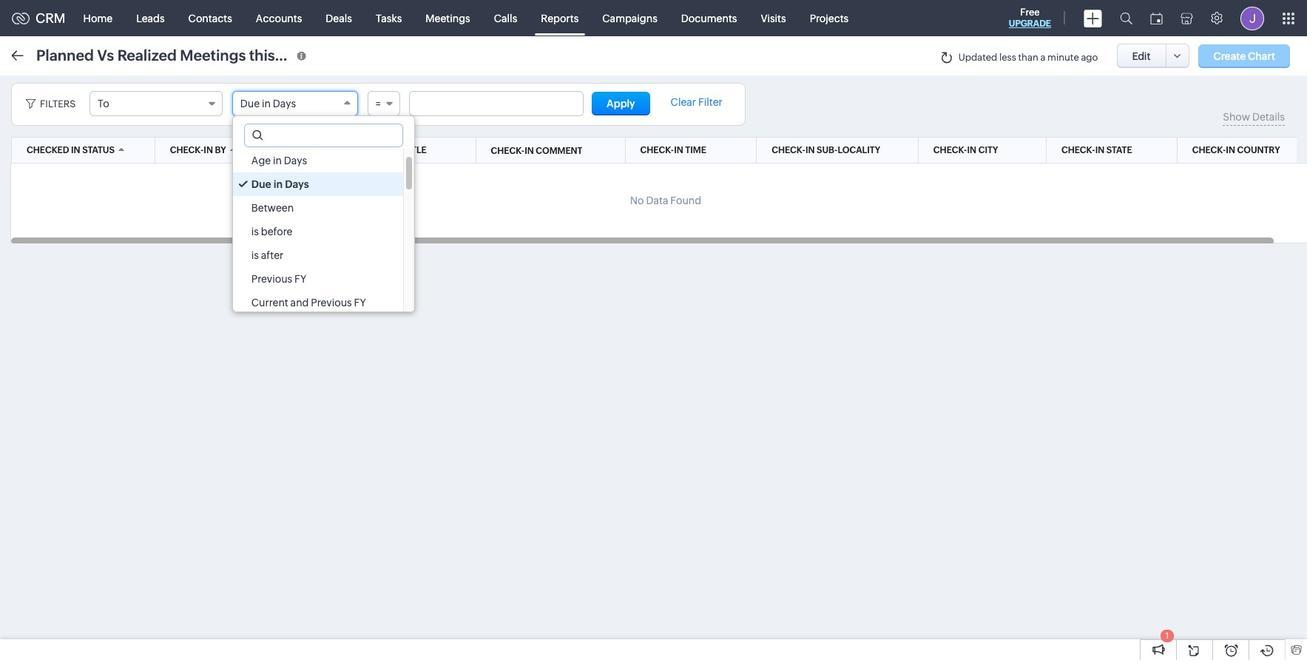 Task type: locate. For each thing, give the bounding box(es) containing it.
in left the 'time'
[[674, 145, 684, 155]]

in inside field
[[262, 98, 271, 110]]

fy
[[295, 273, 306, 285], [354, 297, 366, 309]]

is left after
[[251, 249, 259, 261]]

due in days
[[240, 98, 296, 110], [251, 178, 309, 190]]

list box containing age in days
[[233, 149, 414, 314]]

1 vertical spatial previous
[[311, 297, 352, 309]]

logo image
[[12, 12, 30, 24]]

time
[[685, 145, 707, 155]]

contacts link
[[177, 0, 244, 36]]

due in days down this
[[240, 98, 296, 110]]

in for time
[[674, 145, 684, 155]]

deals link
[[314, 0, 364, 36]]

in left comment
[[525, 145, 534, 156]]

planned vs realized meetings this month
[[36, 46, 325, 63]]

than
[[1019, 52, 1039, 63]]

1 vertical spatial is
[[251, 249, 259, 261]]

0 vertical spatial meetings
[[426, 12, 470, 24]]

5 in from the left
[[968, 145, 977, 155]]

6 in from the left
[[1096, 145, 1105, 155]]

7 check- from the left
[[491, 145, 525, 156]]

this
[[249, 46, 275, 63]]

meetings down contacts link
[[180, 46, 246, 63]]

host
[[293, 145, 317, 155]]

ago
[[1081, 52, 1099, 63]]

in left the city
[[968, 145, 977, 155]]

1 vertical spatial fy
[[354, 297, 366, 309]]

check-in sub-locality
[[772, 145, 881, 155]]

reports
[[541, 12, 579, 24]]

found
[[671, 195, 702, 206]]

in for by
[[204, 145, 213, 155]]

2 is from the top
[[251, 249, 259, 261]]

check-in time
[[640, 145, 707, 155]]

5 check- from the left
[[1062, 145, 1096, 155]]

2 check- from the left
[[640, 145, 674, 155]]

0 vertical spatial fy
[[295, 273, 306, 285]]

age in days option
[[233, 149, 403, 172]]

in right age
[[273, 155, 282, 166]]

days
[[273, 98, 296, 110], [284, 155, 307, 166], [285, 178, 309, 190]]

status
[[82, 145, 115, 155]]

check- for check-in country
[[1193, 145, 1226, 155]]

apply button
[[592, 92, 650, 115]]

in
[[262, 98, 271, 110], [273, 155, 282, 166], [274, 178, 283, 190]]

1 vertical spatial in
[[273, 155, 282, 166]]

in left state
[[1096, 145, 1105, 155]]

6 check- from the left
[[1193, 145, 1226, 155]]

current and previous fy option
[[233, 291, 403, 314]]

in left status
[[71, 145, 80, 155]]

filters
[[40, 98, 76, 110]]

in left sub-
[[806, 145, 815, 155]]

in left by
[[204, 145, 213, 155]]

meetings left calls link
[[426, 12, 470, 24]]

0 vertical spatial due
[[240, 98, 260, 110]]

create
[[1214, 50, 1246, 62]]

due down this
[[240, 98, 260, 110]]

0 horizontal spatial meetings
[[180, 46, 246, 63]]

due in days inside field
[[240, 98, 296, 110]]

previous down the previous fy option
[[311, 297, 352, 309]]

Due in Days field
[[232, 91, 358, 116]]

due in days down age in days at top
[[251, 178, 309, 190]]

current and previous fy
[[251, 297, 366, 309]]

in
[[71, 145, 80, 155], [204, 145, 213, 155], [674, 145, 684, 155], [806, 145, 815, 155], [968, 145, 977, 155], [1096, 145, 1105, 155], [1226, 145, 1236, 155], [525, 145, 534, 156]]

list box
[[233, 149, 414, 314]]

check- left comment
[[491, 145, 525, 156]]

in down age in days at top
[[274, 178, 283, 190]]

check- left the city
[[934, 145, 968, 155]]

previous down after
[[251, 273, 292, 285]]

apply
[[607, 98, 635, 110]]

check- for check-in by
[[170, 145, 204, 155]]

1 horizontal spatial meetings
[[426, 12, 470, 24]]

projects
[[810, 12, 849, 24]]

is
[[251, 226, 259, 238], [251, 249, 259, 261]]

due in days inside option
[[251, 178, 309, 190]]

leads link
[[124, 0, 177, 36]]

updated
[[959, 52, 998, 63]]

due down age
[[251, 178, 271, 190]]

check-in city
[[934, 145, 998, 155]]

before
[[261, 226, 293, 238]]

3 in from the left
[[674, 145, 684, 155]]

check- for check-in comment
[[491, 145, 525, 156]]

days inside field
[[273, 98, 296, 110]]

create chart
[[1214, 50, 1276, 62]]

4 check- from the left
[[934, 145, 968, 155]]

sub-
[[817, 145, 838, 155]]

0 vertical spatial due in days
[[240, 98, 296, 110]]

check- for check-in state
[[1062, 145, 1096, 155]]

month
[[278, 46, 325, 63]]

1 vertical spatial days
[[284, 155, 307, 166]]

crm
[[36, 10, 66, 26]]

no
[[630, 195, 644, 206]]

1 vertical spatial due
[[251, 178, 271, 190]]

vs
[[97, 46, 114, 63]]

check- left 'country'
[[1193, 145, 1226, 155]]

1 check- from the left
[[170, 145, 204, 155]]

check-in state
[[1062, 145, 1133, 155]]

days up host at the top
[[273, 98, 296, 110]]

check- left the 'time'
[[640, 145, 674, 155]]

2 vertical spatial days
[[285, 178, 309, 190]]

calls link
[[482, 0, 529, 36]]

meetings
[[426, 12, 470, 24], [180, 46, 246, 63]]

0 vertical spatial previous
[[251, 273, 292, 285]]

updated less than a minute ago
[[959, 52, 1099, 63]]

check-in by
[[170, 145, 226, 155]]

in left 'country'
[[1226, 145, 1236, 155]]

2 in from the left
[[204, 145, 213, 155]]

check-in comment
[[491, 145, 583, 156]]

4 in from the left
[[806, 145, 815, 155]]

in for comment
[[525, 145, 534, 156]]

is before
[[251, 226, 293, 238]]

days up due in days option
[[284, 155, 307, 166]]

planned
[[36, 46, 94, 63]]

accounts
[[256, 12, 302, 24]]

7 in from the left
[[1226, 145, 1236, 155]]

None text field
[[410, 92, 583, 115], [245, 124, 402, 147], [410, 92, 583, 115], [245, 124, 402, 147]]

reports link
[[529, 0, 591, 36]]

1 vertical spatial due in days
[[251, 178, 309, 190]]

city
[[979, 145, 998, 155]]

meetings inside meetings link
[[426, 12, 470, 24]]

age in days
[[251, 155, 307, 166]]

0 vertical spatial in
[[262, 98, 271, 110]]

1 vertical spatial meetings
[[180, 46, 246, 63]]

check- left state
[[1062, 145, 1096, 155]]

8 in from the left
[[525, 145, 534, 156]]

3 check- from the left
[[772, 145, 806, 155]]

is left before at the top left of the page
[[251, 226, 259, 238]]

0 vertical spatial days
[[273, 98, 296, 110]]

check- for check-in time
[[640, 145, 674, 155]]

realized
[[117, 46, 177, 63]]

free
[[1021, 7, 1040, 18]]

age
[[251, 155, 271, 166]]

1 horizontal spatial previous
[[311, 297, 352, 309]]

previous
[[251, 273, 292, 285], [311, 297, 352, 309]]

is after
[[251, 249, 284, 261]]

check- left sub-
[[772, 145, 806, 155]]

between option
[[233, 196, 403, 220]]

fy up and at the left of the page
[[295, 273, 306, 285]]

check-
[[170, 145, 204, 155], [640, 145, 674, 155], [772, 145, 806, 155], [934, 145, 968, 155], [1062, 145, 1096, 155], [1193, 145, 1226, 155], [491, 145, 525, 156]]

checked
[[27, 145, 69, 155]]

in for sub-
[[806, 145, 815, 155]]

in down this
[[262, 98, 271, 110]]

0 vertical spatial is
[[251, 226, 259, 238]]

due
[[240, 98, 260, 110], [251, 178, 271, 190]]

days down age in days at top
[[285, 178, 309, 190]]

1 in from the left
[[71, 145, 80, 155]]

check- left by
[[170, 145, 204, 155]]

fy down the previous fy option
[[354, 297, 366, 309]]

visits
[[761, 12, 786, 24]]

check-in country
[[1193, 145, 1281, 155]]

edit
[[1133, 50, 1151, 62]]

1 is from the top
[[251, 226, 259, 238]]



Task type: describe. For each thing, give the bounding box(es) containing it.
by
[[215, 145, 226, 155]]

filter
[[698, 96, 723, 108]]

in for state
[[1096, 145, 1105, 155]]

tasks
[[376, 12, 402, 24]]

clear filter
[[671, 96, 723, 108]]

previous fy option
[[233, 267, 403, 291]]

and
[[291, 297, 309, 309]]

upgrade
[[1009, 18, 1052, 29]]

is for is after
[[251, 249, 259, 261]]

crm link
[[12, 10, 66, 26]]

is before option
[[233, 220, 403, 243]]

accounts link
[[244, 0, 314, 36]]

in for due in days field
[[262, 98, 271, 110]]

contacts
[[188, 12, 232, 24]]

less
[[1000, 52, 1017, 63]]

is after option
[[233, 243, 403, 267]]

due inside field
[[240, 98, 260, 110]]

between
[[251, 202, 294, 214]]

locality
[[838, 145, 881, 155]]

days for list box containing age in days
[[284, 155, 307, 166]]

in for list box containing age in days
[[273, 155, 282, 166]]

0 horizontal spatial previous
[[251, 273, 292, 285]]

documents
[[681, 12, 737, 24]]

previous fy
[[251, 273, 306, 285]]

free upgrade
[[1009, 7, 1052, 29]]

country
[[1238, 145, 1281, 155]]

days for due in days field
[[273, 98, 296, 110]]

in for city
[[968, 145, 977, 155]]

state
[[1107, 145, 1133, 155]]

visits link
[[749, 0, 798, 36]]

edit button
[[1117, 44, 1167, 68]]

current
[[251, 297, 288, 309]]

documents link
[[670, 0, 749, 36]]

meetings link
[[414, 0, 482, 36]]

deals
[[326, 12, 352, 24]]

check- for check-in sub-locality
[[772, 145, 806, 155]]

projects link
[[798, 0, 861, 36]]

is for is before
[[251, 226, 259, 238]]

leads
[[136, 12, 165, 24]]

home
[[83, 12, 113, 24]]

minute
[[1048, 52, 1079, 63]]

in for country
[[1226, 145, 1236, 155]]

no data found
[[630, 195, 702, 206]]

in for status
[[71, 145, 80, 155]]

checked in status
[[27, 145, 115, 155]]

check- for check-in city
[[934, 145, 968, 155]]

a
[[1041, 52, 1046, 63]]

chart
[[1248, 50, 1276, 62]]

title
[[404, 145, 427, 155]]

due in days option
[[233, 172, 403, 196]]

after
[[261, 249, 284, 261]]

2 vertical spatial in
[[274, 178, 283, 190]]

campaigns link
[[591, 0, 670, 36]]

clear
[[671, 96, 696, 108]]

0 horizontal spatial fy
[[295, 273, 306, 285]]

comment
[[536, 145, 583, 156]]

campaigns
[[603, 12, 658, 24]]

due inside option
[[251, 178, 271, 190]]

tasks link
[[364, 0, 414, 36]]

create chart button
[[1199, 44, 1291, 68]]

1 horizontal spatial fy
[[354, 297, 366, 309]]

data
[[646, 195, 669, 206]]

calls
[[494, 12, 517, 24]]

home link
[[71, 0, 124, 36]]



Task type: vqa. For each thing, say whether or not it's contained in the screenshot.
INSTALLED link
no



